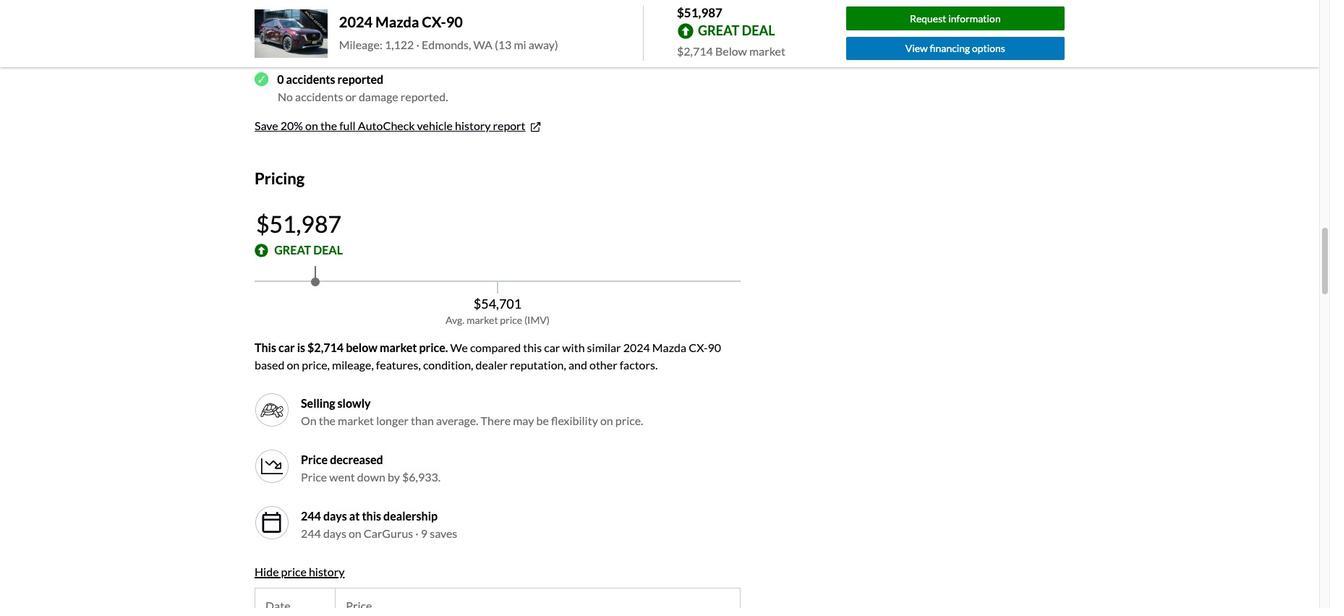 Task type: describe. For each thing, give the bounding box(es) containing it.
options
[[972, 42, 1006, 55]]

factors.
[[620, 358, 658, 372]]

avg.
[[446, 314, 465, 326]]

1 vertical spatial reported.
[[401, 90, 448, 103]]

great deal
[[274, 243, 343, 257]]

price,
[[302, 358, 330, 372]]

2 244 from the top
[[301, 527, 321, 541]]

great deal image
[[255, 244, 269, 257]]

mazda inside we compared this car with similar 2024 mazda cx-90 based on price, mileage, features, condition, dealer reputation, and other factors.
[[652, 341, 687, 355]]

compared
[[470, 341, 521, 355]]

mazda inside 2024 mazda cx-90 mileage: 1,122 · edmonds, wa (13 mi away)
[[375, 13, 419, 31]]

may
[[513, 414, 534, 428]]

view
[[906, 42, 928, 55]]

0 horizontal spatial price
[[281, 565, 307, 579]]

cx- inside 2024 mazda cx-90 mileage: 1,122 · edmonds, wa (13 mi away)
[[422, 13, 446, 31]]

great
[[698, 22, 740, 38]]

9
[[421, 527, 428, 541]]

pricing
[[255, 168, 305, 188]]

market down deal on the right top of the page
[[749, 44, 786, 58]]

price decreased price went down by $6,933.
[[301, 453, 441, 484]]

accidents for 0
[[286, 72, 335, 86]]

0 horizontal spatial reported.
[[328, 43, 376, 57]]

with
[[562, 341, 585, 355]]

mileage:
[[339, 38, 383, 52]]

wa
[[473, 38, 493, 52]]

deal
[[313, 243, 343, 257]]

this inside the 244 days at this dealership 244 days on cargurus · 9 saves
[[362, 509, 381, 523]]

2 price from the top
[[301, 470, 327, 484]]

$54,701
[[474, 296, 522, 312]]

90 inside 2024 mazda cx-90 mileage: 1,122 · edmonds, wa (13 mi away)
[[446, 13, 463, 31]]

than
[[411, 414, 434, 428]]

be
[[536, 414, 549, 428]]

$2,714 below market
[[677, 44, 786, 58]]

clean title
[[277, 26, 331, 40]]

longer
[[376, 414, 409, 428]]

by
[[388, 470, 400, 484]]

the for market
[[319, 414, 336, 428]]

2024 mazda cx-90 mileage: 1,122 · edmonds, wa (13 mi away)
[[339, 13, 558, 52]]

damage
[[359, 90, 398, 103]]

away)
[[529, 38, 558, 52]]

0 accidents reported
[[277, 72, 384, 86]]

title
[[309, 26, 331, 40]]

deal
[[742, 22, 775, 38]]

accidents for no
[[295, 90, 343, 103]]

1 days from the top
[[323, 509, 347, 523]]

and
[[569, 358, 587, 372]]

great deal
[[698, 22, 775, 38]]

at
[[349, 509, 360, 523]]

or
[[345, 90, 357, 103]]

we compared this car with similar 2024 mazda cx-90 based on price, mileage, features, condition, dealer reputation, and other factors.
[[255, 341, 721, 372]]

full
[[339, 118, 356, 132]]

view financing options
[[906, 42, 1006, 55]]

below
[[346, 341, 378, 355]]

reported
[[338, 72, 384, 86]]

similar
[[587, 341, 621, 355]]

selling slowly on the market longer than average. there may be flexibility on price.
[[301, 397, 643, 428]]

this car is $2,714 below market price.
[[255, 341, 448, 355]]

based
[[255, 358, 285, 372]]

0
[[277, 72, 284, 86]]

(13
[[495, 38, 512, 52]]

$54,701 avg. market price (imv)
[[446, 296, 550, 326]]

view financing options button
[[846, 37, 1065, 60]]

financing
[[930, 42, 970, 55]]

request information
[[910, 12, 1001, 24]]

244 days at this dealership 244 days on cargurus · 9 saves
[[301, 509, 457, 541]]

2024 inside 2024 mazda cx-90 mileage: 1,122 · edmonds, wa (13 mi away)
[[339, 13, 373, 31]]

$51,987 for $2,714
[[677, 5, 723, 20]]

average.
[[436, 414, 479, 428]]

this
[[255, 341, 276, 355]]

clean
[[277, 26, 307, 40]]

request
[[910, 12, 947, 24]]

no accidents or damage reported.
[[278, 90, 448, 103]]

report
[[493, 118, 526, 132]]

2024 inside we compared this car with similar 2024 mazda cx-90 based on price, mileage, features, condition, dealer reputation, and other factors.
[[623, 341, 650, 355]]

on inside we compared this car with similar 2024 mazda cx-90 based on price, mileage, features, condition, dealer reputation, and other factors.
[[287, 358, 300, 372]]



Task type: vqa. For each thing, say whether or not it's contained in the screenshot.
automotive
no



Task type: locate. For each thing, give the bounding box(es) containing it.
1 vertical spatial this
[[362, 509, 381, 523]]

price.
[[419, 341, 448, 355], [616, 414, 643, 428]]

0 horizontal spatial 2024
[[339, 13, 373, 31]]

1 horizontal spatial price.
[[616, 414, 643, 428]]

history left report
[[455, 118, 491, 132]]

on right 20%
[[305, 118, 318, 132]]

0 vertical spatial no
[[278, 43, 293, 57]]

slowly
[[338, 397, 371, 410]]

$51,987 for great deal
[[256, 210, 341, 238]]

reported. up reported
[[328, 43, 376, 57]]

market up features,
[[380, 341, 417, 355]]

reported. up vehicle
[[401, 90, 448, 103]]

1 horizontal spatial this
[[523, 341, 542, 355]]

1 horizontal spatial 2024
[[623, 341, 650, 355]]

reputation,
[[510, 358, 566, 372]]

0 vertical spatial days
[[323, 509, 347, 523]]

1 vertical spatial cx-
[[689, 341, 708, 355]]

issues
[[295, 43, 326, 57]]

days left at
[[323, 509, 347, 523]]

edmonds,
[[422, 38, 471, 52]]

244 days at this dealership image
[[255, 506, 289, 541]]

the left full
[[320, 118, 337, 132]]

autocheck
[[358, 118, 415, 132]]

1 vertical spatial $51,987
[[256, 210, 341, 238]]

1 vdpcheck image from the top
[[255, 26, 269, 40]]

selling slowly image
[[260, 399, 284, 422]]

price left went
[[301, 470, 327, 484]]

the inside "selling slowly on the market longer than average. there may be flexibility on price."
[[319, 414, 336, 428]]

on inside "selling slowly on the market longer than average. there may be flexibility on price."
[[600, 414, 613, 428]]

2 vdpcheck image from the top
[[255, 72, 269, 86]]

1,122
[[385, 38, 414, 52]]

vdpcheck image for 0 accidents reported
[[255, 72, 269, 86]]

0 horizontal spatial history
[[309, 565, 345, 579]]

· inside the 244 days at this dealership 244 days on cargurus · 9 saves
[[416, 527, 419, 541]]

0 horizontal spatial this
[[362, 509, 381, 523]]

244 right 244 days at this dealership icon
[[301, 509, 321, 523]]

2024 up mileage:
[[339, 13, 373, 31]]

· inside 2024 mazda cx-90 mileage: 1,122 · edmonds, wa (13 mi away)
[[416, 38, 419, 52]]

price. inside "selling slowly on the market longer than average. there may be flexibility on price."
[[616, 414, 643, 428]]

flexibility
[[551, 414, 598, 428]]

$6,933.
[[402, 470, 441, 484]]

1 horizontal spatial 90
[[708, 341, 721, 355]]

information
[[949, 12, 1001, 24]]

1 vertical spatial $2,714
[[308, 341, 344, 355]]

1 vertical spatial days
[[323, 527, 346, 541]]

mi
[[514, 38, 526, 52]]

1 244 from the top
[[301, 509, 321, 523]]

save 20% on the full autocheck vehicle history report
[[255, 118, 526, 132]]

price inside $54,701 avg. market price (imv)
[[500, 314, 522, 326]]

0 vertical spatial vdpcheck image
[[255, 26, 269, 40]]

no down the clean
[[278, 43, 293, 57]]

the for full
[[320, 118, 337, 132]]

2 car from the left
[[544, 341, 560, 355]]

went
[[329, 470, 355, 484]]

90
[[446, 13, 463, 31], [708, 341, 721, 355]]

hide
[[255, 565, 279, 579]]

save
[[255, 118, 278, 132]]

price down on
[[301, 453, 328, 467]]

cargurus
[[364, 527, 413, 541]]

days up 'hide price history'
[[323, 527, 346, 541]]

1 horizontal spatial price
[[500, 314, 522, 326]]

1 horizontal spatial reported.
[[401, 90, 448, 103]]

this up reputation,
[[523, 341, 542, 355]]

2 no from the top
[[278, 90, 293, 103]]

no for no accidents or damage reported.
[[278, 90, 293, 103]]

(imv)
[[524, 314, 550, 326]]

market down the '$54,701'
[[467, 314, 498, 326]]

cx- inside we compared this car with similar 2024 mazda cx-90 based on price, mileage, features, condition, dealer reputation, and other factors.
[[689, 341, 708, 355]]

on
[[301, 414, 317, 428]]

1 vertical spatial 90
[[708, 341, 721, 355]]

mazda up the factors. on the left of page
[[652, 341, 687, 355]]

market inside "selling slowly on the market longer than average. there may be flexibility on price."
[[338, 414, 374, 428]]

this inside we compared this car with similar 2024 mazda cx-90 based on price, mileage, features, condition, dealer reputation, and other factors.
[[523, 341, 542, 355]]

this
[[523, 341, 542, 355], [362, 509, 381, 523]]

on inside save 20% on the full autocheck vehicle history report link
[[305, 118, 318, 132]]

$2,714 up price,
[[308, 341, 344, 355]]

1 horizontal spatial history
[[455, 118, 491, 132]]

no
[[278, 43, 293, 57], [278, 90, 293, 103]]

0 vertical spatial 244
[[301, 509, 321, 523]]

1 vertical spatial 2024
[[623, 341, 650, 355]]

market
[[749, 44, 786, 58], [467, 314, 498, 326], [380, 341, 417, 355], [338, 414, 374, 428]]

price down the '$54,701'
[[500, 314, 522, 326]]

other
[[590, 358, 618, 372]]

1 vertical spatial accidents
[[295, 90, 343, 103]]

price decreased image
[[260, 455, 284, 478]]

selling slowly image
[[255, 393, 289, 428]]

price right hide
[[281, 565, 307, 579]]

cx-
[[422, 13, 446, 31], [689, 341, 708, 355]]

selling
[[301, 397, 335, 410]]

0 vertical spatial $2,714
[[677, 44, 713, 58]]

0 horizontal spatial price.
[[419, 341, 448, 355]]

0 vertical spatial cx-
[[422, 13, 446, 31]]

$2,714
[[677, 44, 713, 58], [308, 341, 344, 355]]

244 up 'hide price history'
[[301, 527, 321, 541]]

1 vertical spatial no
[[278, 90, 293, 103]]

1 vertical spatial 244
[[301, 527, 321, 541]]

on inside the 244 days at this dealership 244 days on cargurus · 9 saves
[[349, 527, 362, 541]]

244
[[301, 509, 321, 523], [301, 527, 321, 541]]

vdpcheck image left 0
[[255, 72, 269, 86]]

history
[[455, 118, 491, 132], [309, 565, 345, 579]]

car inside we compared this car with similar 2024 mazda cx-90 based on price, mileage, features, condition, dealer reputation, and other factors.
[[544, 341, 560, 355]]

price decreased image
[[255, 449, 289, 484]]

hide price history
[[255, 565, 345, 579]]

$2,714 down great
[[677, 44, 713, 58]]

1 vertical spatial price.
[[616, 414, 643, 428]]

1 vertical spatial ·
[[416, 527, 419, 541]]

market inside $54,701 avg. market price (imv)
[[467, 314, 498, 326]]

0 vertical spatial $51,987
[[677, 5, 723, 20]]

2024 mazda cx-90 image
[[255, 9, 328, 58]]

we
[[450, 341, 468, 355]]

the right on
[[319, 414, 336, 428]]

saves
[[430, 527, 457, 541]]

· left 9
[[416, 527, 419, 541]]

on down 'is'
[[287, 358, 300, 372]]

1 horizontal spatial $2,714
[[677, 44, 713, 58]]

1 horizontal spatial cx-
[[689, 341, 708, 355]]

1 vertical spatial price
[[301, 470, 327, 484]]

2024 up the factors. on the left of page
[[623, 341, 650, 355]]

there
[[481, 414, 511, 428]]

0 vertical spatial history
[[455, 118, 491, 132]]

vdpcheck image
[[255, 26, 269, 40], [255, 72, 269, 86]]

save 20% on the full autocheck vehicle history report link
[[255, 118, 542, 134]]

car left 'is'
[[279, 341, 295, 355]]

down
[[357, 470, 385, 484]]

0 vertical spatial price
[[500, 314, 522, 326]]

accidents down issues
[[286, 72, 335, 86]]

vdpcheck image left the clean
[[255, 26, 269, 40]]

20%
[[281, 118, 303, 132]]

0 vertical spatial price
[[301, 453, 328, 467]]

accidents down '0 accidents reported'
[[295, 90, 343, 103]]

vehicle
[[417, 118, 453, 132]]

mazda up 1,122
[[375, 13, 419, 31]]

1 vertical spatial mazda
[[652, 341, 687, 355]]

price
[[301, 453, 328, 467], [301, 470, 327, 484]]

this right at
[[362, 509, 381, 523]]

car
[[279, 341, 295, 355], [544, 341, 560, 355]]

no down 0
[[278, 90, 293, 103]]

0 vertical spatial accidents
[[286, 72, 335, 86]]

1 vertical spatial history
[[309, 565, 345, 579]]

1 car from the left
[[279, 341, 295, 355]]

244 days at this dealership image
[[260, 512, 284, 535]]

request information button
[[846, 7, 1065, 30]]

car left with in the left bottom of the page
[[544, 341, 560, 355]]

on right flexibility
[[600, 414, 613, 428]]

is
[[297, 341, 305, 355]]

· right 1,122
[[416, 38, 419, 52]]

0 vertical spatial this
[[523, 341, 542, 355]]

on down at
[[349, 527, 362, 541]]

dealership
[[383, 509, 438, 523]]

no issues reported.
[[278, 43, 376, 57]]

save 20% on the full autocheck vehicle history report image
[[528, 120, 542, 134]]

0 horizontal spatial car
[[279, 341, 295, 355]]

on
[[305, 118, 318, 132], [287, 358, 300, 372], [600, 414, 613, 428], [349, 527, 362, 541]]

decreased
[[330, 453, 383, 467]]

accidents
[[286, 72, 335, 86], [295, 90, 343, 103]]

0 vertical spatial ·
[[416, 38, 419, 52]]

price. up condition,
[[419, 341, 448, 355]]

1 horizontal spatial car
[[544, 341, 560, 355]]

history right hide
[[309, 565, 345, 579]]

0 vertical spatial 2024
[[339, 13, 373, 31]]

market down slowly
[[338, 414, 374, 428]]

2 days from the top
[[323, 527, 346, 541]]

the inside save 20% on the full autocheck vehicle history report link
[[320, 118, 337, 132]]

$51,987
[[677, 5, 723, 20], [256, 210, 341, 238]]

0 horizontal spatial cx-
[[422, 13, 446, 31]]

2024
[[339, 13, 373, 31], [623, 341, 650, 355]]

90 inside we compared this car with similar 2024 mazda cx-90 based on price, mileage, features, condition, dealer reputation, and other factors.
[[708, 341, 721, 355]]

·
[[416, 38, 419, 52], [416, 527, 419, 541]]

0 horizontal spatial $2,714
[[308, 341, 344, 355]]

0 vertical spatial reported.
[[328, 43, 376, 57]]

hide price history link
[[255, 565, 345, 579]]

1 horizontal spatial $51,987
[[677, 5, 723, 20]]

0 horizontal spatial $51,987
[[256, 210, 341, 238]]

condition,
[[423, 358, 473, 372]]

1 horizontal spatial mazda
[[652, 341, 687, 355]]

1 price from the top
[[301, 453, 328, 467]]

1 vertical spatial price
[[281, 565, 307, 579]]

0 vertical spatial the
[[320, 118, 337, 132]]

0 horizontal spatial mazda
[[375, 13, 419, 31]]

vdpcheck image for clean title
[[255, 26, 269, 40]]

0 vertical spatial price.
[[419, 341, 448, 355]]

1 vertical spatial the
[[319, 414, 336, 428]]

mileage,
[[332, 358, 374, 372]]

below
[[715, 44, 747, 58]]

0 horizontal spatial 90
[[446, 13, 463, 31]]

dealer
[[476, 358, 508, 372]]

1 vertical spatial vdpcheck image
[[255, 72, 269, 86]]

great
[[274, 243, 311, 257]]

price
[[500, 314, 522, 326], [281, 565, 307, 579]]

0 vertical spatial 90
[[446, 13, 463, 31]]

0 vertical spatial mazda
[[375, 13, 419, 31]]

1 no from the top
[[278, 43, 293, 57]]

features,
[[376, 358, 421, 372]]

no for no issues reported.
[[278, 43, 293, 57]]

days
[[323, 509, 347, 523], [323, 527, 346, 541]]

mazda
[[375, 13, 419, 31], [652, 341, 687, 355]]

price. right flexibility
[[616, 414, 643, 428]]



